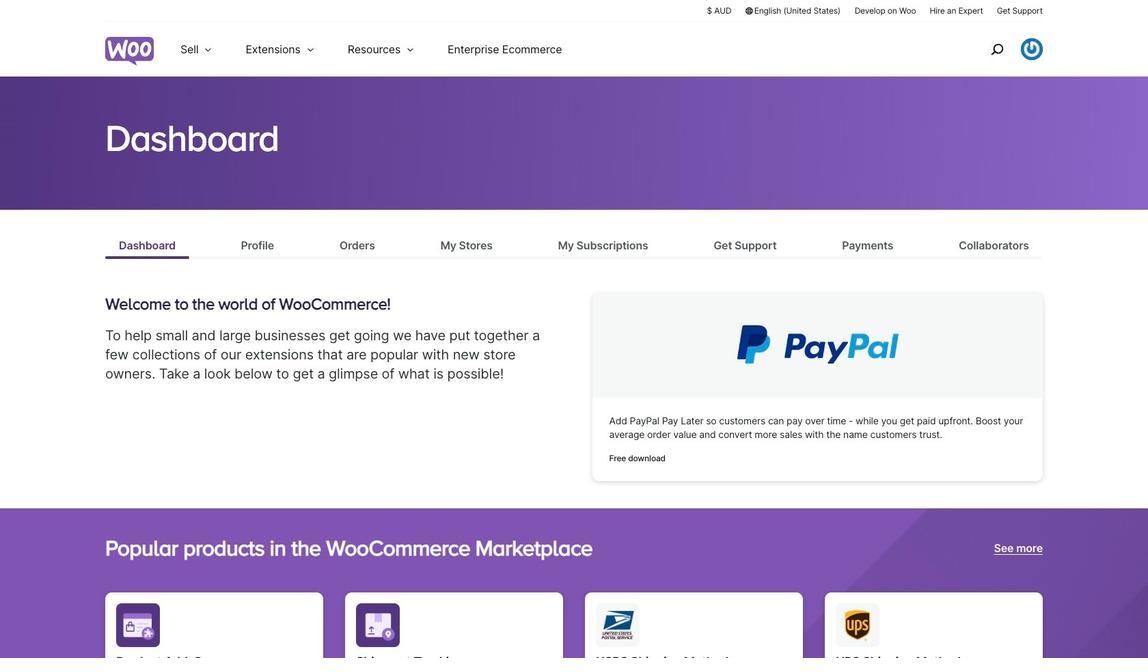 Task type: describe. For each thing, give the bounding box(es) containing it.
service navigation menu element
[[962, 27, 1044, 71]]

open account menu image
[[1022, 38, 1044, 60]]



Task type: locate. For each thing, give the bounding box(es) containing it.
search image
[[987, 38, 1009, 60]]



Task type: vqa. For each thing, say whether or not it's contained in the screenshot.
SCREENSHOT OF TONAL WEBSITE "image"
no



